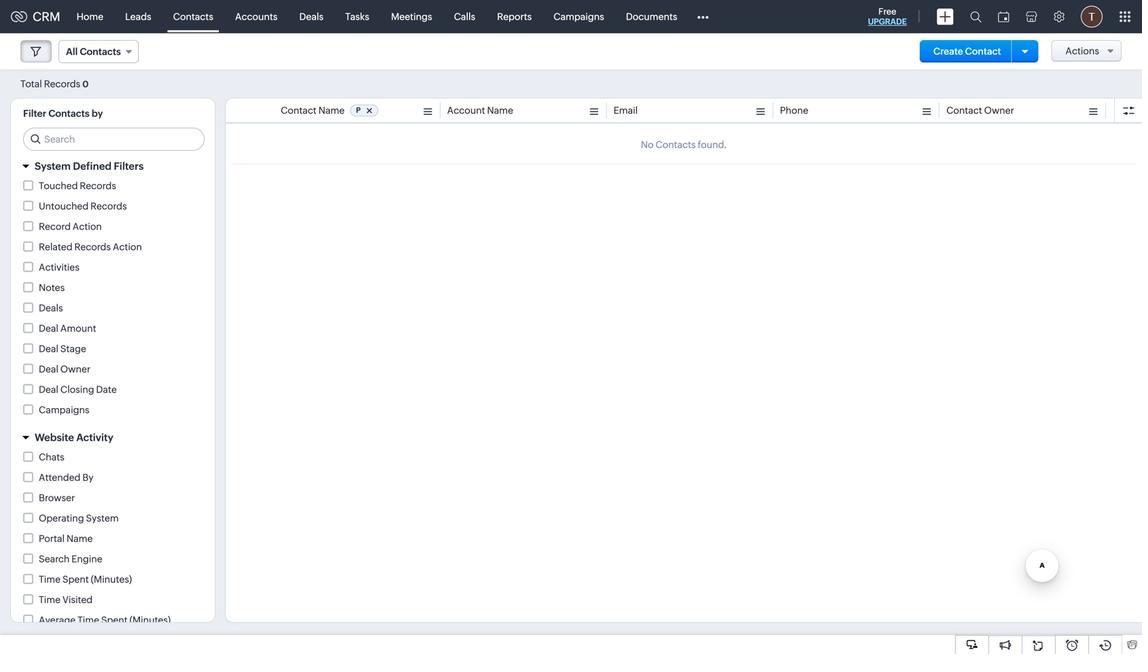 Task type: locate. For each thing, give the bounding box(es) containing it.
name down operating system
[[67, 534, 93, 545]]

system
[[35, 161, 71, 172], [86, 513, 119, 524]]

deal for deal stage
[[39, 344, 58, 355]]

search element
[[962, 0, 990, 33]]

0 horizontal spatial owner
[[60, 364, 90, 375]]

contacts right leads link
[[173, 11, 213, 22]]

contacts right the all
[[80, 46, 121, 57]]

4 deal from the top
[[39, 385, 58, 395]]

email
[[614, 105, 638, 116]]

touched
[[39, 181, 78, 191]]

1 vertical spatial action
[[113, 242, 142, 253]]

campaigns down closing
[[39, 405, 89, 416]]

records down defined
[[80, 181, 116, 191]]

owner up closing
[[60, 364, 90, 375]]

name for portal name
[[67, 534, 93, 545]]

related
[[39, 242, 72, 253]]

time for time spent (minutes)
[[39, 575, 61, 586]]

1 vertical spatial time
[[39, 595, 61, 606]]

records left 0
[[44, 79, 80, 89]]

1 deal from the top
[[39, 323, 58, 334]]

records down record action
[[74, 242, 111, 253]]

name for account name
[[487, 105, 513, 116]]

1 horizontal spatial action
[[113, 242, 142, 253]]

deal
[[39, 323, 58, 334], [39, 344, 58, 355], [39, 364, 58, 375], [39, 385, 58, 395]]

name
[[319, 105, 345, 116], [487, 105, 513, 116], [67, 534, 93, 545]]

contacts left by
[[48, 108, 90, 119]]

action up related records action
[[73, 221, 102, 232]]

0 horizontal spatial action
[[73, 221, 102, 232]]

0 vertical spatial spent
[[62, 575, 89, 586]]

0 horizontal spatial campaigns
[[39, 405, 89, 416]]

create menu image
[[937, 9, 954, 25]]

all
[[66, 46, 78, 57]]

deal for deal amount
[[39, 323, 58, 334]]

attended by
[[39, 473, 94, 484]]

1 horizontal spatial campaigns
[[554, 11, 604, 22]]

time
[[39, 575, 61, 586], [39, 595, 61, 606], [78, 616, 99, 626]]

deals
[[299, 11, 324, 22], [39, 303, 63, 314]]

deal down deal owner
[[39, 385, 58, 395]]

spent up 'visited'
[[62, 575, 89, 586]]

owner
[[985, 105, 1015, 116], [60, 364, 90, 375]]

deals left tasks link
[[299, 11, 324, 22]]

0 vertical spatial deals
[[299, 11, 324, 22]]

2 vertical spatial contacts
[[48, 108, 90, 119]]

time up average
[[39, 595, 61, 606]]

1 vertical spatial owner
[[60, 364, 90, 375]]

0 vertical spatial (minutes)
[[91, 575, 132, 586]]

owner down create contact button
[[985, 105, 1015, 116]]

3 deal from the top
[[39, 364, 58, 375]]

reports link
[[486, 0, 543, 33]]

campaigns right reports link
[[554, 11, 604, 22]]

action
[[73, 221, 102, 232], [113, 242, 142, 253]]

profile element
[[1073, 0, 1111, 33]]

calendar image
[[998, 11, 1010, 22]]

accounts link
[[224, 0, 289, 33]]

1 horizontal spatial owner
[[985, 105, 1015, 116]]

average time spent (minutes)
[[39, 616, 171, 626]]

stage
[[60, 344, 86, 355]]

profile image
[[1081, 6, 1103, 28]]

records
[[44, 79, 80, 89], [80, 181, 116, 191], [90, 201, 127, 212], [74, 242, 111, 253]]

name for contact name
[[319, 105, 345, 116]]

contact
[[965, 46, 1002, 57], [281, 105, 317, 116], [947, 105, 983, 116]]

operating
[[39, 513, 84, 524]]

browser
[[39, 493, 75, 504]]

by
[[92, 108, 103, 119]]

name left p
[[319, 105, 345, 116]]

related records action
[[39, 242, 142, 253]]

portal
[[39, 534, 65, 545]]

1 vertical spatial (minutes)
[[130, 616, 171, 626]]

filter contacts by
[[23, 108, 103, 119]]

portal name
[[39, 534, 93, 545]]

campaigns
[[554, 11, 604, 22], [39, 405, 89, 416]]

deal down deal stage in the left bottom of the page
[[39, 364, 58, 375]]

0 horizontal spatial system
[[35, 161, 71, 172]]

spent down "time spent (minutes)"
[[101, 616, 128, 626]]

time down 'visited'
[[78, 616, 99, 626]]

all contacts
[[66, 46, 121, 57]]

(minutes)
[[91, 575, 132, 586], [130, 616, 171, 626]]

search
[[39, 554, 70, 565]]

deal left stage
[[39, 344, 58, 355]]

owner for deal owner
[[60, 364, 90, 375]]

records for untouched
[[90, 201, 127, 212]]

2 deal from the top
[[39, 344, 58, 355]]

0 vertical spatial owner
[[985, 105, 1015, 116]]

system up touched
[[35, 161, 71, 172]]

0 vertical spatial time
[[39, 575, 61, 586]]

record action
[[39, 221, 102, 232]]

1 vertical spatial deals
[[39, 303, 63, 314]]

average
[[39, 616, 76, 626]]

deals down notes
[[39, 303, 63, 314]]

1 horizontal spatial system
[[86, 513, 119, 524]]

reports
[[497, 11, 532, 22]]

meetings
[[391, 11, 432, 22]]

amount
[[60, 323, 96, 334]]

actions
[[1066, 46, 1100, 56]]

name right account
[[487, 105, 513, 116]]

contact right create
[[965, 46, 1002, 57]]

calls
[[454, 11, 476, 22]]

time visited
[[39, 595, 93, 606]]

contact name
[[281, 105, 345, 116]]

time down search
[[39, 575, 61, 586]]

filter
[[23, 108, 46, 119]]

contacts
[[173, 11, 213, 22], [80, 46, 121, 57], [48, 108, 90, 119]]

deals link
[[289, 0, 335, 33]]

contact left p
[[281, 105, 317, 116]]

0 vertical spatial contacts
[[173, 11, 213, 22]]

0 horizontal spatial name
[[67, 534, 93, 545]]

2 horizontal spatial name
[[487, 105, 513, 116]]

1 vertical spatial system
[[86, 513, 119, 524]]

1 vertical spatial spent
[[101, 616, 128, 626]]

records for related
[[74, 242, 111, 253]]

system right operating
[[86, 513, 119, 524]]

contacts inside field
[[80, 46, 121, 57]]

contact down create contact button
[[947, 105, 983, 116]]

total records 0
[[20, 79, 89, 89]]

0 vertical spatial campaigns
[[554, 11, 604, 22]]

deal stage
[[39, 344, 86, 355]]

system defined filters button
[[11, 154, 215, 179]]

0 vertical spatial action
[[73, 221, 102, 232]]

1 horizontal spatial spent
[[101, 616, 128, 626]]

home
[[77, 11, 103, 22]]

spent
[[62, 575, 89, 586], [101, 616, 128, 626]]

1 vertical spatial campaigns
[[39, 405, 89, 416]]

tasks link
[[335, 0, 380, 33]]

action down untouched records
[[113, 242, 142, 253]]

deal up deal stage in the left bottom of the page
[[39, 323, 58, 334]]

attended
[[39, 473, 81, 484]]

1 vertical spatial contacts
[[80, 46, 121, 57]]

contact for contact name
[[281, 105, 317, 116]]

0 vertical spatial system
[[35, 161, 71, 172]]

1 horizontal spatial name
[[319, 105, 345, 116]]

website
[[35, 432, 74, 444]]

records down touched records
[[90, 201, 127, 212]]

account
[[447, 105, 485, 116]]



Task type: describe. For each thing, give the bounding box(es) containing it.
activities
[[39, 262, 79, 273]]

leads link
[[114, 0, 162, 33]]

touched records
[[39, 181, 116, 191]]

closing
[[60, 385, 94, 395]]

free
[[879, 6, 897, 17]]

filters
[[114, 161, 144, 172]]

defined
[[73, 161, 112, 172]]

deal for deal owner
[[39, 364, 58, 375]]

contacts for filter contacts by
[[48, 108, 90, 119]]

upgrade
[[868, 17, 907, 26]]

record
[[39, 221, 71, 232]]

1 horizontal spatial deals
[[299, 11, 324, 22]]

contacts for all contacts
[[80, 46, 121, 57]]

contact owner
[[947, 105, 1015, 116]]

records for touched
[[80, 181, 116, 191]]

system defined filters
[[35, 161, 144, 172]]

crm
[[33, 10, 60, 24]]

documents link
[[615, 0, 689, 33]]

owner for contact owner
[[985, 105, 1015, 116]]

Search text field
[[24, 129, 204, 150]]

meetings link
[[380, 0, 443, 33]]

free upgrade
[[868, 6, 907, 26]]

website activity
[[35, 432, 113, 444]]

deal amount
[[39, 323, 96, 334]]

create contact button
[[920, 40, 1015, 63]]

crm link
[[11, 10, 60, 24]]

system inside dropdown button
[[35, 161, 71, 172]]

2 vertical spatial time
[[78, 616, 99, 626]]

visited
[[62, 595, 93, 606]]

logo image
[[11, 11, 27, 22]]

untouched
[[39, 201, 89, 212]]

deal closing date
[[39, 385, 117, 395]]

create menu element
[[929, 0, 962, 33]]

deal owner
[[39, 364, 90, 375]]

time spent (minutes)
[[39, 575, 132, 586]]

home link
[[66, 0, 114, 33]]

time for time visited
[[39, 595, 61, 606]]

calls link
[[443, 0, 486, 33]]

All Contacts field
[[58, 40, 139, 63]]

0 horizontal spatial deals
[[39, 303, 63, 314]]

campaigns link
[[543, 0, 615, 33]]

contacts link
[[162, 0, 224, 33]]

documents
[[626, 11, 678, 22]]

contact for contact owner
[[947, 105, 983, 116]]

website activity button
[[11, 426, 215, 450]]

notes
[[39, 283, 65, 293]]

p
[[356, 106, 361, 115]]

untouched records
[[39, 201, 127, 212]]

activity
[[76, 432, 113, 444]]

operating system
[[39, 513, 119, 524]]

search image
[[971, 11, 982, 22]]

total
[[20, 79, 42, 89]]

chats
[[39, 452, 64, 463]]

create contact
[[934, 46, 1002, 57]]

tasks
[[345, 11, 370, 22]]

contact inside button
[[965, 46, 1002, 57]]

accounts
[[235, 11, 278, 22]]

0
[[82, 79, 89, 89]]

account name
[[447, 105, 513, 116]]

by
[[82, 473, 94, 484]]

create
[[934, 46, 964, 57]]

leads
[[125, 11, 151, 22]]

engine
[[72, 554, 102, 565]]

Other Modules field
[[689, 6, 718, 28]]

date
[[96, 385, 117, 395]]

search engine
[[39, 554, 102, 565]]

deal for deal closing date
[[39, 385, 58, 395]]

phone
[[780, 105, 809, 116]]

0 horizontal spatial spent
[[62, 575, 89, 586]]

records for total
[[44, 79, 80, 89]]



Task type: vqa. For each thing, say whether or not it's contained in the screenshot.
by
yes



